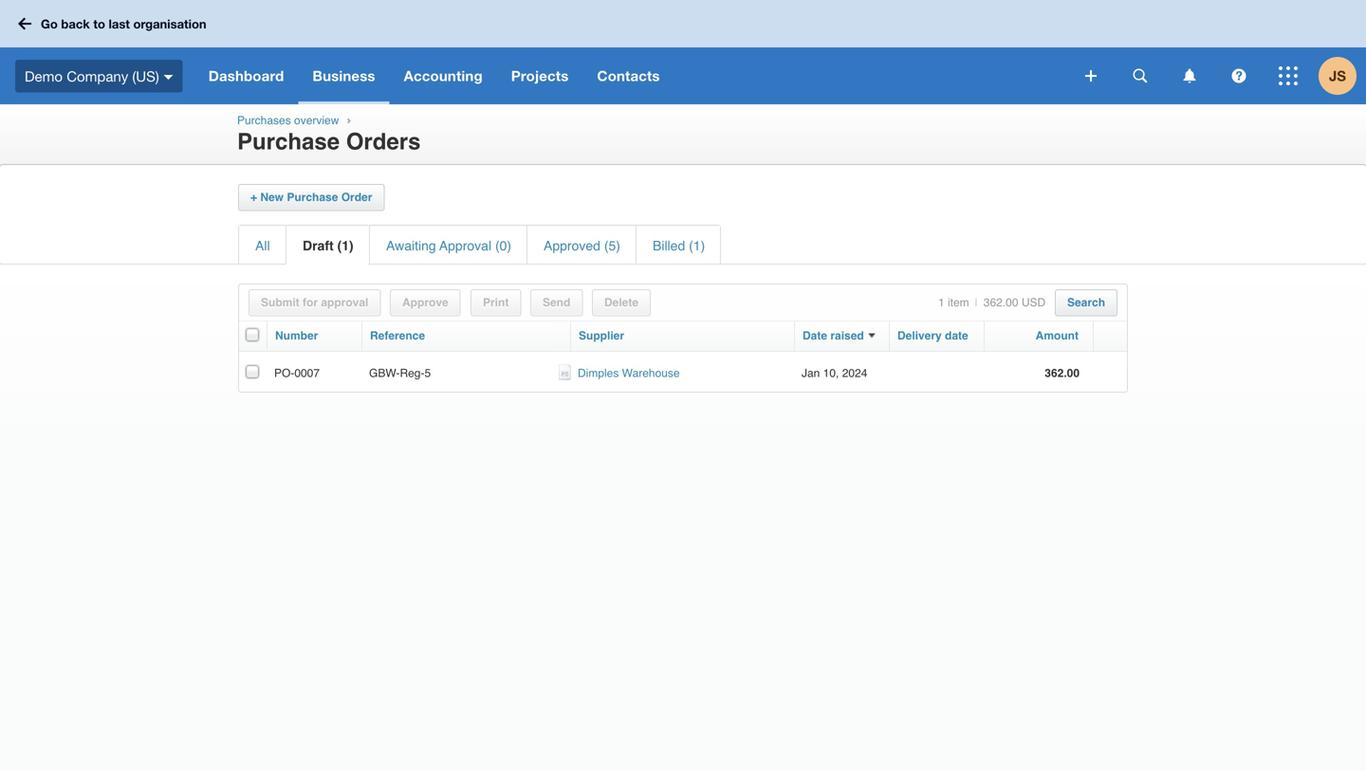 Task type: vqa. For each thing, say whether or not it's contained in the screenshot.
the top Deposit
no



Task type: locate. For each thing, give the bounding box(es) containing it.
purchase
[[237, 129, 340, 155], [287, 191, 338, 204]]

submit
[[261, 296, 300, 309]]

approved
[[544, 238, 601, 253]]

purchase down the purchases overview
[[237, 129, 340, 155]]

go back to last organisation
[[41, 16, 207, 31]]

js
[[1330, 67, 1347, 84]]

new
[[260, 191, 284, 204]]

1 vertical spatial purchase
[[287, 191, 338, 204]]

date
[[803, 329, 828, 343]]

print button
[[483, 296, 509, 309]]

0 horizontal spatial 362.00
[[984, 296, 1019, 309]]

accounting button
[[390, 47, 497, 104]]

raised
[[831, 329, 864, 343]]

company
[[67, 68, 128, 84]]

business
[[313, 67, 376, 84]]

1 horizontal spatial 362.00
[[1045, 367, 1080, 380]]

billed (1) button
[[653, 238, 705, 253]]

dashboard link
[[194, 47, 298, 104]]

2024
[[843, 367, 868, 380]]

delete button
[[605, 296, 639, 309]]

billed
[[653, 238, 686, 253]]

svg image inside go back to last organisation link
[[18, 18, 31, 30]]

(1)
[[337, 238, 354, 253], [689, 238, 705, 253]]

contacts
[[597, 67, 660, 84]]

362.00 right the |
[[984, 296, 1019, 309]]

362.00
[[984, 296, 1019, 309], [1045, 367, 1080, 380]]

demo company (us) button
[[0, 47, 194, 104]]

delivery date link
[[898, 329, 969, 343]]

delete
[[605, 296, 639, 309]]

banner
[[0, 0, 1367, 104]]

approved (5)
[[544, 238, 621, 253]]

(1) right billed
[[689, 238, 705, 253]]

contacts button
[[583, 47, 675, 104]]

js button
[[1319, 47, 1367, 104]]

amount
[[1036, 329, 1079, 343]]

date
[[945, 329, 969, 343]]

amount link
[[1036, 329, 1079, 343]]

send
[[543, 296, 571, 309]]

362.00 down amount 'link'
[[1045, 367, 1080, 380]]

approved (5) button
[[544, 238, 621, 253]]

2 (1) from the left
[[689, 238, 705, 253]]

+ new purchase order button
[[251, 191, 372, 204]]

last
[[109, 16, 130, 31]]

0 horizontal spatial (1)
[[337, 238, 354, 253]]

demo
[[25, 68, 63, 84]]

submit for approval
[[261, 296, 369, 309]]

delivery date
[[898, 329, 969, 343]]

+
[[251, 191, 257, 204]]

draft (1)
[[303, 238, 354, 253]]

gbw-reg-5
[[369, 367, 431, 380]]

1 horizontal spatial (1)
[[689, 238, 705, 253]]

reg-
[[400, 367, 425, 380]]

(1) right draft on the top left
[[337, 238, 354, 253]]

reference link
[[370, 329, 425, 343]]

projects button
[[497, 47, 583, 104]]

draft (1) button
[[303, 238, 354, 253]]

supplier link
[[579, 329, 625, 343]]

(5)
[[604, 238, 621, 253]]

purchase right new
[[287, 191, 338, 204]]

business button
[[298, 47, 390, 104]]

0 vertical spatial 362.00
[[984, 296, 1019, 309]]

svg image
[[1280, 66, 1299, 85], [1134, 69, 1148, 83]]

reference
[[370, 329, 425, 343]]

0 horizontal spatial svg image
[[1134, 69, 1148, 83]]

send button
[[543, 296, 571, 309]]

approval
[[321, 296, 369, 309]]

1 (1) from the left
[[337, 238, 354, 253]]

(1) for draft (1)
[[337, 238, 354, 253]]

svg image
[[18, 18, 31, 30], [1184, 69, 1196, 83], [1233, 69, 1247, 83], [1086, 70, 1097, 82], [164, 75, 173, 79]]

5
[[425, 367, 431, 380]]

orders
[[346, 129, 421, 155]]

purchases overview link
[[237, 114, 339, 127]]

1 vertical spatial 362.00
[[1045, 367, 1080, 380]]



Task type: describe. For each thing, give the bounding box(es) containing it.
dashboard
[[209, 67, 284, 84]]

number link
[[275, 329, 318, 343]]

approve button
[[402, 296, 449, 309]]

all
[[255, 238, 270, 253]]

10,
[[824, 367, 839, 380]]

demo company (us)
[[25, 68, 159, 84]]

organisation
[[133, 16, 207, 31]]

search
[[1068, 296, 1106, 309]]

overview
[[294, 114, 339, 127]]

purchases overview
[[237, 114, 339, 127]]

all button
[[255, 238, 270, 253]]

dimples warehouse link
[[578, 367, 680, 380]]

accounting
[[404, 67, 483, 84]]

(us)
[[132, 68, 159, 84]]

jan
[[802, 367, 820, 380]]

order
[[341, 191, 372, 204]]

print
[[483, 296, 509, 309]]

for
[[303, 296, 318, 309]]

billed (1)
[[653, 238, 705, 253]]

|
[[975, 296, 978, 309]]

awaiting
[[386, 238, 436, 253]]

date raised link
[[803, 329, 864, 343]]

1 item | 362.00 usd
[[939, 296, 1046, 309]]

purchases
[[237, 114, 291, 127]]

purchase orders
[[237, 129, 421, 155]]

awaiting approval (0)
[[386, 238, 512, 253]]

awaiting approval (0) button
[[386, 238, 512, 253]]

banner containing dashboard
[[0, 0, 1367, 104]]

to
[[93, 16, 105, 31]]

search button
[[1068, 296, 1106, 309]]

projects
[[511, 67, 569, 84]]

dimples
[[578, 367, 619, 380]]

draft
[[303, 238, 334, 253]]

delivery
[[898, 329, 942, 343]]

supplier
[[579, 329, 625, 343]]

+ new purchase order
[[251, 191, 372, 204]]

date raised
[[803, 329, 864, 343]]

approve
[[402, 296, 449, 309]]

approval
[[440, 238, 492, 253]]

gbw-
[[369, 367, 400, 380]]

number
[[275, 329, 318, 343]]

0007
[[295, 367, 320, 380]]

svg image inside demo company (us) popup button
[[164, 75, 173, 79]]

0 vertical spatial purchase
[[237, 129, 340, 155]]

jan 10, 2024
[[802, 367, 868, 380]]

po-
[[274, 367, 295, 380]]

dimples warehouse
[[578, 367, 680, 380]]

item
[[948, 296, 970, 309]]

go
[[41, 16, 58, 31]]

po-0007
[[274, 367, 320, 380]]

warehouse
[[622, 367, 680, 380]]

(1) for billed (1)
[[689, 238, 705, 253]]

1
[[939, 296, 945, 309]]

1 horizontal spatial svg image
[[1280, 66, 1299, 85]]

(0)
[[495, 238, 512, 253]]

go back to last organisation link
[[11, 7, 218, 41]]

back
[[61, 16, 90, 31]]

usd
[[1022, 296, 1046, 309]]

submit for approval button
[[261, 296, 369, 309]]



